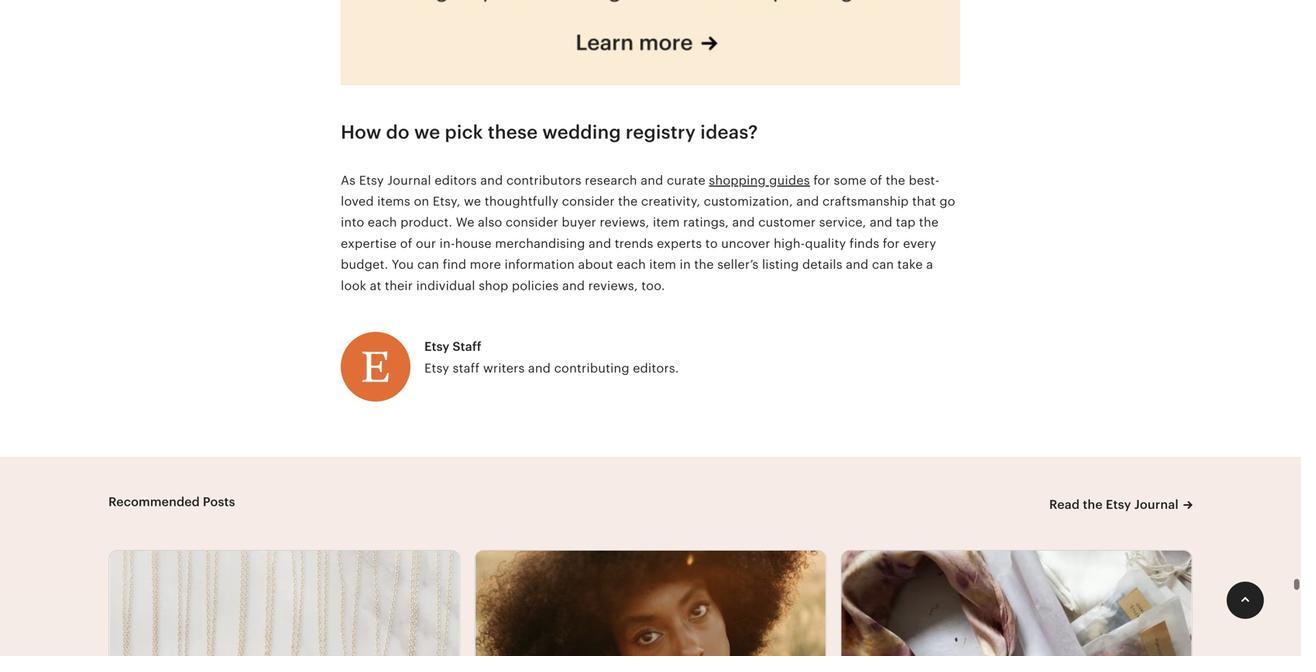 Task type: locate. For each thing, give the bounding box(es) containing it.
1 horizontal spatial of
[[870, 173, 882, 187]]

every
[[903, 237, 936, 250]]

and inside etsy staff etsy staff writers and contributing editors.
[[528, 361, 551, 375]]

0 horizontal spatial can
[[417, 258, 439, 272]]

and up 'uncover'
[[732, 215, 755, 229]]

the right in
[[694, 258, 714, 272]]

more
[[470, 258, 501, 272]]

1 horizontal spatial can
[[872, 258, 894, 272]]

thoughtfully
[[485, 194, 559, 208]]

writers
[[483, 361, 525, 375]]

consider
[[562, 194, 615, 208], [506, 215, 558, 229]]

listing
[[762, 258, 799, 272]]

that
[[912, 194, 936, 208]]

1 horizontal spatial each
[[617, 258, 646, 272]]

0 horizontal spatial each
[[368, 215, 397, 229]]

how do we pick these wedding registry ideas?
[[341, 122, 758, 143]]

for some of the best- loved items on etsy, we thoughtfully consider the creativity, customization, and craftsmanship that go into each product. we also consider buyer reviews, item ratings, and customer service, and tap the expertise of our in-house merchandising and trends experts to uncover high-quality finds for every budget. you can find more information about each item in the seller's listing details and can take a look at their individual shop policies and reviews, too.
[[341, 173, 956, 293]]

too.
[[641, 279, 665, 293]]

the
[[886, 173, 906, 187], [618, 194, 638, 208], [919, 215, 939, 229], [694, 258, 714, 272], [1083, 498, 1103, 512]]

and down finds
[[846, 258, 869, 272]]

each
[[368, 215, 397, 229], [617, 258, 646, 272]]

1 horizontal spatial we
[[464, 194, 481, 208]]

1 vertical spatial consider
[[506, 215, 558, 229]]

shopping guides link
[[709, 173, 810, 187]]

item left in
[[649, 258, 676, 272]]

of
[[870, 173, 882, 187], [400, 237, 412, 250]]

for left some
[[814, 173, 830, 187]]

also
[[478, 215, 502, 229]]

1 vertical spatial we
[[464, 194, 481, 208]]

consider up merchandising
[[506, 215, 558, 229]]

we right do
[[414, 122, 440, 143]]

for down tap
[[883, 237, 900, 250]]

how
[[341, 122, 381, 143]]

take
[[898, 258, 923, 272]]

for
[[814, 173, 830, 187], [883, 237, 900, 250]]

do
[[386, 122, 410, 143]]

etsy,
[[433, 194, 461, 208]]

information
[[505, 258, 575, 272]]

journal
[[387, 173, 431, 187], [1134, 498, 1179, 512]]

we up we
[[464, 194, 481, 208]]

to
[[705, 237, 718, 250]]

trends
[[615, 237, 653, 250]]

shop
[[479, 279, 508, 293]]

items
[[377, 194, 410, 208]]

at
[[370, 279, 381, 293]]

0 vertical spatial for
[[814, 173, 830, 187]]

experts
[[657, 237, 702, 250]]

0 vertical spatial journal
[[387, 173, 431, 187]]

creativity,
[[641, 194, 701, 208]]

read the etsy journal
[[1049, 498, 1179, 512]]

about
[[578, 258, 613, 272]]

read
[[1049, 498, 1080, 512]]

can left take
[[872, 258, 894, 272]]

of up craftsmanship
[[870, 173, 882, 187]]

their
[[385, 279, 413, 293]]

reviews, up trends
[[600, 215, 650, 229]]

1 vertical spatial for
[[883, 237, 900, 250]]

can down our
[[417, 258, 439, 272]]

0 vertical spatial of
[[870, 173, 882, 187]]

etsy
[[359, 173, 384, 187], [424, 340, 450, 354], [424, 361, 449, 375], [1106, 498, 1131, 512]]

item
[[653, 215, 680, 229], [649, 258, 676, 272]]

of left our
[[400, 237, 412, 250]]

1 vertical spatial journal
[[1134, 498, 1179, 512]]

into
[[341, 215, 364, 229]]

you
[[392, 258, 414, 272]]

1 horizontal spatial consider
[[562, 194, 615, 208]]

we
[[414, 122, 440, 143], [464, 194, 481, 208]]

and right writers
[[528, 361, 551, 375]]

1 horizontal spatial for
[[883, 237, 900, 250]]

1 vertical spatial of
[[400, 237, 412, 250]]

house
[[455, 237, 492, 250]]

craftsmanship
[[823, 194, 909, 208]]

the down research at the top left of page
[[618, 194, 638, 208]]

some
[[834, 173, 867, 187]]

can
[[417, 258, 439, 272], [872, 258, 894, 272]]

each down trends
[[617, 258, 646, 272]]

0 horizontal spatial for
[[814, 173, 830, 187]]

reviews, down about
[[588, 279, 638, 293]]

2 can from the left
[[872, 258, 894, 272]]

product.
[[401, 215, 453, 229]]

and
[[480, 173, 503, 187], [641, 173, 663, 187], [797, 194, 819, 208], [732, 215, 755, 229], [870, 215, 893, 229], [589, 237, 611, 250], [846, 258, 869, 272], [562, 279, 585, 293], [528, 361, 551, 375]]

0 horizontal spatial we
[[414, 122, 440, 143]]

consider up 'buyer'
[[562, 194, 615, 208]]

1 vertical spatial reviews,
[[588, 279, 638, 293]]

ideas?
[[701, 122, 758, 143]]

etsy staff image image
[[341, 332, 411, 402]]

each down items
[[368, 215, 397, 229]]

reviews,
[[600, 215, 650, 229], [588, 279, 638, 293]]

0 vertical spatial we
[[414, 122, 440, 143]]

0 horizontal spatial journal
[[387, 173, 431, 187]]

and left tap
[[870, 215, 893, 229]]

merchandising
[[495, 237, 585, 250]]

as etsy journal editors and contributors research and curate shopping guides
[[341, 173, 810, 187]]

0 horizontal spatial consider
[[506, 215, 558, 229]]

0 vertical spatial consider
[[562, 194, 615, 208]]

and right "editors" on the left top of the page
[[480, 173, 503, 187]]

item down "creativity,"
[[653, 215, 680, 229]]

high-
[[774, 237, 805, 250]]

in-
[[440, 237, 455, 250]]

0 vertical spatial reviews,
[[600, 215, 650, 229]]



Task type: describe. For each thing, give the bounding box(es) containing it.
policies
[[512, 279, 559, 293]]

go
[[940, 194, 956, 208]]

etsy staff etsy staff writers and contributing editors.
[[424, 340, 679, 375]]

our
[[416, 237, 436, 250]]

recommended
[[108, 495, 200, 509]]

expertise
[[341, 237, 397, 250]]

0 vertical spatial each
[[368, 215, 397, 229]]

find
[[443, 258, 466, 272]]

registry
[[626, 122, 696, 143]]

and up "creativity,"
[[641, 173, 663, 187]]

and down guides
[[797, 194, 819, 208]]

and up about
[[589, 237, 611, 250]]

seller's
[[717, 258, 759, 272]]

etsy registry image
[[341, 0, 960, 95]]

1 vertical spatial item
[[649, 258, 676, 272]]

read the etsy journal link
[[1049, 494, 1193, 515]]

0 horizontal spatial of
[[400, 237, 412, 250]]

individual
[[416, 279, 475, 293]]

budget.
[[341, 258, 388, 272]]

service,
[[819, 215, 866, 229]]

these
[[488, 122, 538, 143]]

the right read
[[1083, 498, 1103, 512]]

quality
[[805, 237, 846, 250]]

a
[[926, 258, 933, 272]]

in
[[680, 258, 691, 272]]

buyer
[[562, 215, 596, 229]]

editors.
[[633, 361, 679, 375]]

1 vertical spatial each
[[617, 258, 646, 272]]

customer
[[758, 215, 816, 229]]

the left best-
[[886, 173, 906, 187]]

recommended posts
[[108, 495, 235, 509]]

1 horizontal spatial journal
[[1134, 498, 1179, 512]]

posts
[[203, 495, 235, 509]]

uncover
[[721, 237, 770, 250]]

1 can from the left
[[417, 258, 439, 272]]

shopping
[[709, 173, 766, 187]]

contributing
[[554, 361, 630, 375]]

the down that
[[919, 215, 939, 229]]

contributors
[[506, 173, 581, 187]]

best-
[[909, 173, 940, 187]]

recommended posts link
[[108, 495, 235, 509]]

curate
[[667, 173, 706, 187]]

ratings,
[[683, 215, 729, 229]]

finds
[[850, 237, 880, 250]]

customization,
[[704, 194, 793, 208]]

0 vertical spatial item
[[653, 215, 680, 229]]

editors
[[435, 173, 477, 187]]

as
[[341, 173, 356, 187]]

wedding
[[542, 122, 621, 143]]

research
[[585, 173, 637, 187]]

we inside the for some of the best- loved items on etsy, we thoughtfully consider the creativity, customization, and craftsmanship that go into each product. we also consider buyer reviews, item ratings, and customer service, and tap the expertise of our in-house merchandising and trends experts to uncover high-quality finds for every budget. you can find more information about each item in the seller's listing details and can take a look at their individual shop policies and reviews, too.
[[464, 194, 481, 208]]

staff
[[453, 361, 480, 375]]

details
[[802, 258, 843, 272]]

and down about
[[562, 279, 585, 293]]

pick
[[445, 122, 483, 143]]

loved
[[341, 194, 374, 208]]

we
[[456, 215, 475, 229]]

look
[[341, 279, 366, 293]]

on
[[414, 194, 429, 208]]

staff
[[453, 340, 482, 354]]

guides
[[769, 173, 810, 187]]

tap
[[896, 215, 916, 229]]



Task type: vqa. For each thing, say whether or not it's contained in the screenshot.
leftmost for
yes



